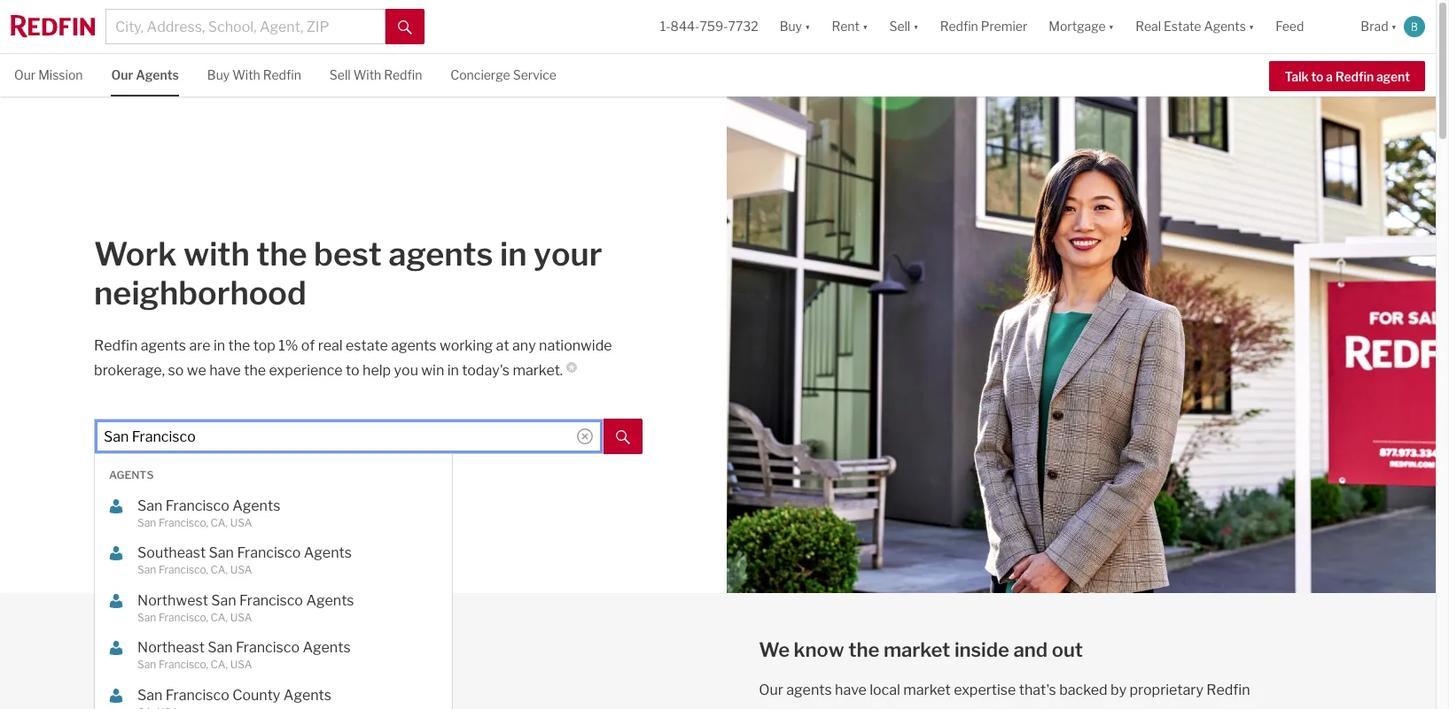 Task type: describe. For each thing, give the bounding box(es) containing it.
estate
[[1164, 19, 1201, 34]]

844-
[[671, 19, 700, 34]]

redfin agents are in the top 1% of real estate agents working at any nationwide brokerage, so we have the experience to help you win in today's market.
[[94, 338, 612, 380]]

any
[[512, 338, 536, 355]]

northeast san francisco agents link
[[137, 640, 399, 658]]

have inside our agents have local market expertise that's backed by proprietary redfin data.
[[835, 682, 867, 699]]

proprietary
[[1130, 682, 1204, 699]]

san francisco agents san francisco, ca, usa
[[137, 498, 280, 530]]

southeast
[[137, 545, 206, 562]]

market inside our agents have local market expertise that's backed by proprietary redfin data.
[[903, 682, 951, 699]]

rent
[[832, 19, 860, 34]]

our agents
[[111, 67, 179, 82]]

concierge service link
[[451, 54, 557, 94]]

of
[[301, 338, 315, 355]]

win
[[421, 363, 444, 380]]

1-
[[660, 19, 671, 34]]

francisco for southeast
[[237, 545, 301, 562]]

san francisco county agents
[[137, 688, 331, 704]]

so
[[168, 363, 184, 380]]

experience
[[269, 363, 343, 380]]

you
[[394, 363, 418, 380]]

▾ for mortgage ▾
[[1109, 19, 1114, 34]]

1 horizontal spatial submit search image
[[616, 431, 630, 445]]

City, Address, School, Agent, ZIP search field
[[105, 9, 386, 44]]

francisco, for northwest
[[159, 611, 208, 625]]

northwest san francisco agents san francisco, ca, usa
[[137, 593, 354, 625]]

redfin left concierge
[[384, 67, 422, 82]]

mortgage ▾ button
[[1038, 0, 1125, 53]]

1-844-759-7732 link
[[660, 19, 758, 34]]

san francisco county agents link down northeast san francisco agents link at the bottom left
[[95, 681, 452, 710]]

top
[[253, 338, 276, 355]]

today's
[[462, 363, 510, 380]]

francisco, for northeast
[[159, 659, 208, 672]]

with for buy
[[232, 67, 260, 82]]

market.
[[513, 363, 563, 380]]

help
[[363, 363, 391, 380]]

out
[[1052, 639, 1083, 662]]

redfin inside "redfin agents are in the top 1% of real estate agents working at any nationwide brokerage, so we have the experience to help you win in today's market."
[[94, 338, 138, 355]]

redfin down the city, address, school, agent, zip search box
[[263, 67, 301, 82]]

our mission link
[[14, 54, 83, 94]]

have inside "redfin agents are in the top 1% of real estate agents working at any nationwide brokerage, so we have the experience to help you win in today's market."
[[209, 363, 241, 380]]

buy ▾ button
[[769, 0, 821, 53]]

we
[[187, 363, 206, 380]]

concierge
[[451, 67, 510, 82]]

feed button
[[1265, 0, 1350, 53]]

inside
[[954, 639, 1009, 662]]

sell with redfin
[[330, 67, 422, 82]]

▾ for sell ▾
[[913, 19, 919, 34]]

and
[[1014, 639, 1048, 662]]

brokerage,
[[94, 363, 165, 380]]

real estate agents ▾ button
[[1125, 0, 1265, 53]]

ca, for northeast
[[211, 659, 228, 672]]

the down top
[[244, 363, 266, 380]]

real
[[318, 338, 343, 355]]

user photo image
[[1404, 16, 1425, 37]]

disclaimer image
[[567, 363, 577, 373]]

our for our agents have local market expertise that's backed by proprietary redfin data.
[[759, 682, 783, 699]]

neighborhood
[[94, 274, 306, 313]]

agents inside "northeast san francisco agents san francisco, ca, usa"
[[303, 640, 351, 657]]

▾ for rent ▾
[[862, 19, 868, 34]]

rent ▾ button
[[821, 0, 879, 53]]

search input image
[[577, 429, 593, 445]]

sell ▾
[[889, 19, 919, 34]]

1%
[[279, 338, 298, 355]]

northeast san francisco agents san francisco, ca, usa
[[137, 640, 351, 672]]

francisco, for southeast
[[159, 564, 208, 577]]

francisco for northwest
[[239, 593, 303, 610]]

francisco down northeast
[[166, 688, 229, 704]]

a
[[1326, 69, 1333, 84]]

1 horizontal spatial in
[[447, 363, 459, 380]]

county
[[232, 688, 280, 704]]

agents inside northwest san francisco agents san francisco, ca, usa
[[306, 593, 354, 610]]

talk to a redfin agent button
[[1270, 61, 1425, 91]]

concierge service
[[451, 67, 557, 82]]

agents inside southeast san francisco agents san francisco, ca, usa
[[304, 545, 352, 562]]

▾ for brad ▾
[[1391, 19, 1397, 34]]

at
[[496, 338, 509, 355]]

agents inside san francisco agents san francisco, ca, usa
[[232, 498, 280, 515]]

local
[[870, 682, 900, 699]]

southeast san francisco agents link
[[137, 545, 399, 563]]

rent ▾ button
[[832, 0, 868, 53]]

redfin inside button
[[1335, 69, 1374, 84]]

rent ▾
[[832, 19, 868, 34]]

usa inside san francisco agents san francisco, ca, usa
[[230, 517, 252, 530]]

service
[[513, 67, 557, 82]]

mortgage ▾
[[1049, 19, 1114, 34]]

759-
[[700, 19, 728, 34]]

our mission
[[14, 67, 83, 82]]



Task type: vqa. For each thing, say whether or not it's contained in the screenshot.
with
yes



Task type: locate. For each thing, give the bounding box(es) containing it.
▾ right mortgage
[[1109, 19, 1114, 34]]

4 usa from the top
[[230, 659, 252, 672]]

san francisco agents link
[[137, 498, 399, 516]]

usa up the "san francisco county agents"
[[230, 659, 252, 672]]

to inside button
[[1311, 69, 1324, 84]]

sell
[[889, 19, 910, 34], [330, 67, 351, 82]]

brad ▾
[[1361, 19, 1397, 34]]

1 horizontal spatial buy
[[780, 19, 802, 34]]

1 with from the left
[[232, 67, 260, 82]]

redfin inside our agents have local market expertise that's backed by proprietary redfin data.
[[1207, 682, 1250, 699]]

▾
[[805, 19, 811, 34], [862, 19, 868, 34], [913, 19, 919, 34], [1109, 19, 1114, 34], [1249, 19, 1254, 34], [1391, 19, 1397, 34]]

expertise
[[954, 682, 1016, 699]]

▾ inside rent ▾ dropdown button
[[862, 19, 868, 34]]

ca, up "northeast san francisco agents san francisco, ca, usa"
[[211, 611, 228, 625]]

1 ▾ from the left
[[805, 19, 811, 34]]

2 usa from the top
[[230, 564, 252, 577]]

usa inside northwest san francisco agents san francisco, ca, usa
[[230, 611, 252, 625]]

northwest
[[137, 593, 208, 610]]

6 ▾ from the left
[[1391, 19, 1397, 34]]

1 vertical spatial to
[[346, 363, 360, 380]]

francisco up southeast
[[166, 498, 229, 515]]

in inside work with the best agents in your neighborhood
[[500, 235, 527, 274]]

▾ right 'rent'
[[862, 19, 868, 34]]

0 vertical spatial submit search image
[[398, 20, 412, 34]]

we know the market inside and out
[[759, 639, 1083, 662]]

francisco, down northwest
[[159, 611, 208, 625]]

clear input button
[[577, 429, 593, 445]]

to
[[1311, 69, 1324, 84], [346, 363, 360, 380]]

in right win
[[447, 363, 459, 380]]

redfin right a
[[1335, 69, 1374, 84]]

our for our agents
[[111, 67, 133, 82]]

usa for northwest
[[230, 611, 252, 625]]

4 ca, from the top
[[211, 659, 228, 672]]

▾ left 'rent'
[[805, 19, 811, 34]]

redfin premier
[[940, 19, 1028, 34]]

our right mission
[[111, 67, 133, 82]]

the inside work with the best agents in your neighborhood
[[256, 235, 307, 274]]

francisco, up southeast
[[159, 517, 208, 530]]

0 vertical spatial buy
[[780, 19, 802, 34]]

francisco, inside southeast san francisco agents san francisco, ca, usa
[[159, 564, 208, 577]]

agents inside work with the best agents in your neighborhood
[[388, 235, 493, 274]]

▾ right brad
[[1391, 19, 1397, 34]]

1 vertical spatial have
[[835, 682, 867, 699]]

ca, up the "san francisco county agents"
[[211, 659, 228, 672]]

francisco down southeast san francisco agents "link"
[[239, 593, 303, 610]]

redfin right "proprietary"
[[1207, 682, 1250, 699]]

3 ▾ from the left
[[913, 19, 919, 34]]

▾ for buy ▾
[[805, 19, 811, 34]]

0 horizontal spatial buy
[[207, 67, 230, 82]]

2 vertical spatial in
[[447, 363, 459, 380]]

to left help
[[346, 363, 360, 380]]

real
[[1136, 19, 1161, 34]]

0 horizontal spatial with
[[232, 67, 260, 82]]

redfin up brokerage,
[[94, 338, 138, 355]]

agents
[[388, 235, 493, 274], [141, 338, 186, 355], [391, 338, 436, 355], [786, 682, 832, 699]]

0 vertical spatial to
[[1311, 69, 1324, 84]]

ca, for southeast
[[211, 564, 228, 577]]

4 ▾ from the left
[[1109, 19, 1114, 34]]

2 ca, from the top
[[211, 564, 228, 577]]

buy with redfin link
[[207, 54, 301, 94]]

ca, for northwest
[[211, 611, 228, 625]]

usa
[[230, 517, 252, 530], [230, 564, 252, 577], [230, 611, 252, 625], [230, 659, 252, 672]]

mortgage ▾ button
[[1049, 0, 1114, 53]]

by
[[1111, 682, 1127, 699]]

▾ right rent ▾
[[913, 19, 919, 34]]

submit search image up sell with redfin link
[[398, 20, 412, 34]]

have left "local"
[[835, 682, 867, 699]]

ca, inside southeast san francisco agents san francisco, ca, usa
[[211, 564, 228, 577]]

2 horizontal spatial our
[[759, 682, 783, 699]]

0 vertical spatial in
[[500, 235, 527, 274]]

0 horizontal spatial to
[[346, 363, 360, 380]]

3 ca, from the top
[[211, 611, 228, 625]]

0 horizontal spatial our
[[14, 67, 36, 82]]

brad
[[1361, 19, 1388, 34]]

usa down san francisco agents link
[[230, 517, 252, 530]]

francisco,
[[159, 517, 208, 530], [159, 564, 208, 577], [159, 611, 208, 625], [159, 659, 208, 672]]

usa for southeast
[[230, 564, 252, 577]]

estate
[[346, 338, 388, 355]]

francisco inside northwest san francisco agents san francisco, ca, usa
[[239, 593, 303, 610]]

with
[[183, 235, 250, 274]]

1 horizontal spatial sell
[[889, 19, 910, 34]]

our inside our agents have local market expertise that's backed by proprietary redfin data.
[[759, 682, 783, 699]]

5 ▾ from the left
[[1249, 19, 1254, 34]]

best
[[314, 235, 382, 274]]

1 vertical spatial buy
[[207, 67, 230, 82]]

0 vertical spatial have
[[209, 363, 241, 380]]

ca, inside "northeast san francisco agents san francisco, ca, usa"
[[211, 659, 228, 672]]

our up 'data.'
[[759, 682, 783, 699]]

your
[[534, 235, 602, 274]]

francisco down san francisco agents link
[[237, 545, 301, 562]]

are
[[189, 338, 210, 355]]

francisco, inside northwest san francisco agents san francisco, ca, usa
[[159, 611, 208, 625]]

submit search image right the search input image at the bottom of the page
[[616, 431, 630, 445]]

Find an agent in your area search field
[[94, 420, 603, 455]]

market up "local"
[[884, 639, 950, 662]]

buy down the city, address, school, agent, zip search box
[[207, 67, 230, 82]]

2 francisco, from the top
[[159, 564, 208, 577]]

3 francisco, from the top
[[159, 611, 208, 625]]

1 horizontal spatial to
[[1311, 69, 1324, 84]]

market
[[884, 639, 950, 662], [903, 682, 951, 699]]

san
[[137, 498, 163, 515], [137, 517, 156, 530], [209, 545, 234, 562], [137, 564, 156, 577], [211, 593, 236, 610], [137, 611, 156, 625], [208, 640, 233, 657], [137, 659, 156, 672], [137, 688, 163, 704]]

sell right "buy with redfin"
[[330, 67, 351, 82]]

working
[[440, 338, 493, 355]]

francisco, inside "northeast san francisco agents san francisco, ca, usa"
[[159, 659, 208, 672]]

4 francisco, from the top
[[159, 659, 208, 672]]

1 horizontal spatial our
[[111, 67, 133, 82]]

1-844-759-7732
[[660, 19, 758, 34]]

francisco, inside san francisco agents san francisco, ca, usa
[[159, 517, 208, 530]]

0 vertical spatial sell
[[889, 19, 910, 34]]

2 with from the left
[[353, 67, 381, 82]]

▾ inside sell ▾ dropdown button
[[913, 19, 919, 34]]

1 vertical spatial sell
[[330, 67, 351, 82]]

francisco inside southeast san francisco agents san francisco, ca, usa
[[237, 545, 301, 562]]

sell with redfin link
[[330, 54, 422, 94]]

in left your
[[500, 235, 527, 274]]

sell for sell with redfin
[[330, 67, 351, 82]]

northwest san francisco agents link
[[137, 593, 399, 611]]

0 horizontal spatial have
[[209, 363, 241, 380]]

market down the 'we know the market inside and out'
[[903, 682, 951, 699]]

buy with redfin
[[207, 67, 301, 82]]

2 ▾ from the left
[[862, 19, 868, 34]]

to left a
[[1311, 69, 1324, 84]]

the right "with"
[[256, 235, 307, 274]]

that's
[[1019, 682, 1056, 699]]

usa down northwest san francisco agents link
[[230, 611, 252, 625]]

francisco, down southeast
[[159, 564, 208, 577]]

sell inside dropdown button
[[889, 19, 910, 34]]

0 horizontal spatial submit search image
[[398, 20, 412, 34]]

▾ inside mortgage ▾ dropdown button
[[1109, 19, 1114, 34]]

buy
[[780, 19, 802, 34], [207, 67, 230, 82]]

the right know
[[848, 639, 879, 662]]

have right we
[[209, 363, 241, 380]]

agents
[[1204, 19, 1246, 34], [136, 67, 179, 82], [109, 469, 154, 482], [232, 498, 280, 515], [304, 545, 352, 562], [306, 593, 354, 610], [303, 640, 351, 657], [283, 688, 331, 704]]

francisco, down northeast
[[159, 659, 208, 672]]

san francisco county agents link down "northeast san francisco agents san francisco, ca, usa"
[[137, 688, 399, 705]]

▾ inside buy ▾ dropdown button
[[805, 19, 811, 34]]

with for sell
[[353, 67, 381, 82]]

premier
[[981, 19, 1028, 34]]

usa inside "northeast san francisco agents san francisco, ca, usa"
[[230, 659, 252, 672]]

submit search image
[[398, 20, 412, 34], [616, 431, 630, 445]]

our left mission
[[14, 67, 36, 82]]

talk to a redfin agent
[[1285, 69, 1410, 84]]

sell right rent ▾
[[889, 19, 910, 34]]

1 vertical spatial submit search image
[[616, 431, 630, 445]]

redfin inside button
[[940, 19, 978, 34]]

francisco inside san francisco agents san francisco, ca, usa
[[166, 498, 229, 515]]

southeast san francisco agents san francisco, ca, usa
[[137, 545, 352, 577]]

in
[[500, 235, 527, 274], [214, 338, 225, 355], [447, 363, 459, 380]]

▾ inside real estate agents ▾ link
[[1249, 19, 1254, 34]]

sell ▾ button
[[889, 0, 919, 53]]

we
[[759, 639, 790, 662]]

francisco down northwest san francisco agents san francisco, ca, usa on the bottom of the page
[[236, 640, 300, 657]]

mission
[[38, 67, 83, 82]]

sell ▾ button
[[879, 0, 929, 53]]

francisco
[[166, 498, 229, 515], [237, 545, 301, 562], [239, 593, 303, 610], [236, 640, 300, 657], [166, 688, 229, 704]]

data.
[[759, 707, 791, 710]]

backed
[[1059, 682, 1108, 699]]

1 horizontal spatial have
[[835, 682, 867, 699]]

agents inside our agents have local market expertise that's backed by proprietary redfin data.
[[786, 682, 832, 699]]

a redfin agent image
[[727, 97, 1436, 594]]

our for our mission
[[14, 67, 36, 82]]

buy for buy ▾
[[780, 19, 802, 34]]

our agents link
[[111, 54, 179, 94]]

2 horizontal spatial in
[[500, 235, 527, 274]]

real estate agents ▾
[[1136, 19, 1254, 34]]

1 vertical spatial in
[[214, 338, 225, 355]]

northeast
[[137, 640, 205, 657]]

sell for sell ▾
[[889, 19, 910, 34]]

know
[[794, 639, 844, 662]]

the
[[256, 235, 307, 274], [228, 338, 250, 355], [244, 363, 266, 380], [848, 639, 879, 662]]

1 ca, from the top
[[211, 517, 228, 530]]

ca, inside northwest san francisco agents san francisco, ca, usa
[[211, 611, 228, 625]]

buy right 7732
[[780, 19, 802, 34]]

san francisco county agents link
[[95, 681, 452, 710], [137, 688, 399, 705]]

redfin left premier
[[940, 19, 978, 34]]

ca,
[[211, 517, 228, 530], [211, 564, 228, 577], [211, 611, 228, 625], [211, 659, 228, 672]]

usa for northeast
[[230, 659, 252, 672]]

buy inside dropdown button
[[780, 19, 802, 34]]

nationwide
[[539, 338, 612, 355]]

buy ▾ button
[[780, 0, 811, 53]]

agent
[[1376, 69, 1410, 84]]

real estate agents ▾ link
[[1136, 0, 1254, 53]]

7732
[[728, 19, 758, 34]]

3 usa from the top
[[230, 611, 252, 625]]

ca, up southeast san francisco agents san francisco, ca, usa
[[211, 517, 228, 530]]

▾ left feed
[[1249, 19, 1254, 34]]

our
[[14, 67, 36, 82], [111, 67, 133, 82], [759, 682, 783, 699]]

our agents have local market expertise that's backed by proprietary redfin data.
[[759, 682, 1250, 710]]

buy ▾
[[780, 19, 811, 34]]

usa inside southeast san francisco agents san francisco, ca, usa
[[230, 564, 252, 577]]

1 vertical spatial market
[[903, 682, 951, 699]]

have
[[209, 363, 241, 380], [835, 682, 867, 699]]

1 horizontal spatial with
[[353, 67, 381, 82]]

0 horizontal spatial sell
[[330, 67, 351, 82]]

francisco for northeast
[[236, 640, 300, 657]]

talk
[[1285, 69, 1309, 84]]

ca, up northwest san francisco agents san francisco, ca, usa on the bottom of the page
[[211, 564, 228, 577]]

ca, inside san francisco agents san francisco, ca, usa
[[211, 517, 228, 530]]

to inside "redfin agents are in the top 1% of real estate agents working at any nationwide brokerage, so we have the experience to help you win in today's market."
[[346, 363, 360, 380]]

work with the best agents in your neighborhood
[[94, 235, 602, 313]]

redfin premier button
[[929, 0, 1038, 53]]

1 usa from the top
[[230, 517, 252, 530]]

buy for buy with redfin
[[207, 67, 230, 82]]

mortgage
[[1049, 19, 1106, 34]]

usa down southeast san francisco agents "link"
[[230, 564, 252, 577]]

the left top
[[228, 338, 250, 355]]

francisco inside "northeast san francisco agents san francisco, ca, usa"
[[236, 640, 300, 657]]

1 francisco, from the top
[[159, 517, 208, 530]]

0 horizontal spatial in
[[214, 338, 225, 355]]

work
[[94, 235, 177, 274]]

in right are
[[214, 338, 225, 355]]

0 vertical spatial market
[[884, 639, 950, 662]]

agents inside dropdown button
[[1204, 19, 1246, 34]]



